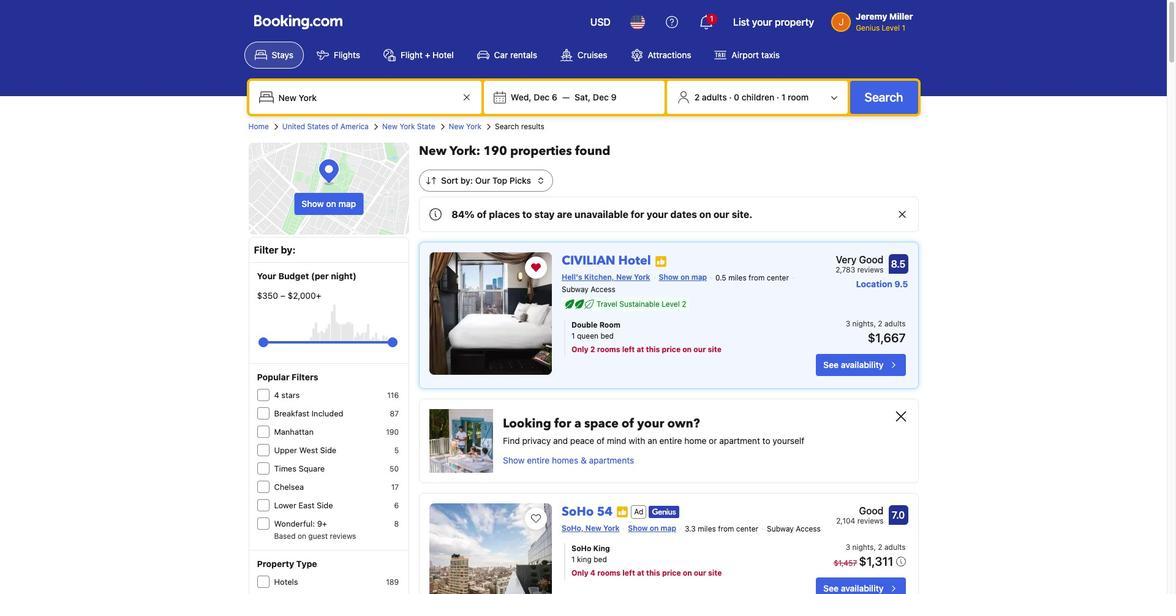 Task type: locate. For each thing, give the bounding box(es) containing it.
looking for a space of your own? find privacy and peace of mind with an entire home or apartment to yourself
[[503, 415, 805, 446]]

bed down the 'room'
[[601, 331, 614, 340]]

good left 7.0
[[859, 505, 884, 516]]

9
[[611, 92, 617, 102]]

see availability down $1,457
[[824, 583, 884, 593]]

1 only from the top
[[572, 345, 589, 354]]

at down double room link
[[637, 345, 644, 354]]

sat,
[[575, 92, 591, 102]]

1 vertical spatial see
[[824, 583, 839, 593]]

see for 54
[[824, 583, 839, 593]]

miles for 3.3
[[698, 524, 716, 533]]

only inside double room 1 queen bed only 2 rooms left at this price on our site
[[572, 345, 589, 354]]

8.5
[[891, 259, 906, 270]]

site down 3.3 miles from center
[[708, 568, 722, 577]]

from right 0.5
[[749, 273, 765, 282]]

our left site.
[[714, 209, 730, 220]]

1 vertical spatial from
[[718, 524, 734, 533]]

this down double room link
[[646, 345, 660, 354]]

subway down hell's
[[562, 285, 589, 294]]

miles right 0.5
[[729, 273, 747, 282]]

1 vertical spatial availability
[[841, 583, 884, 593]]

2 at from the top
[[637, 568, 645, 577]]

· left 0
[[729, 92, 732, 102]]

2 up $1,667
[[878, 319, 883, 328]]

1 vertical spatial level
[[662, 299, 680, 309]]

find
[[503, 435, 520, 446]]

on inside button
[[326, 199, 336, 209]]

rooms for hotel
[[597, 345, 620, 354]]

this property is part of our preferred partner program. it's committed to providing excellent service and good value. it'll pay us a higher commission if you make a booking. image
[[655, 255, 667, 268], [617, 506, 629, 519], [617, 506, 629, 519]]

1 horizontal spatial entire
[[660, 435, 682, 446]]

availability down $1,457
[[841, 583, 884, 593]]

2 3 from the top
[[846, 543, 851, 552]]

double room link
[[572, 320, 779, 331]]

reviews right "2,104" on the bottom of page
[[858, 516, 884, 526]]

1 horizontal spatial by:
[[461, 175, 473, 186]]

east
[[299, 501, 315, 510]]

17
[[391, 483, 399, 492]]

1 vertical spatial 6
[[394, 501, 399, 510]]

new up york:
[[449, 122, 464, 131]]

price for soho 54
[[662, 568, 681, 577]]

site down double room link
[[708, 345, 722, 354]]

rooms down king
[[597, 568, 621, 577]]

0 vertical spatial price
[[662, 345, 681, 354]]

privacy
[[522, 435, 551, 446]]

2 vertical spatial our
[[694, 568, 706, 577]]

our inside double room 1 queen bed only 2 rooms left at this price on our site
[[694, 345, 706, 354]]

2 vertical spatial reviews
[[330, 532, 356, 541]]

adults left 0
[[702, 92, 727, 102]]

breakfast
[[274, 409, 309, 418]]

looking for a space of your own? image
[[430, 409, 493, 473]]

group
[[263, 333, 393, 352]]

4 down the "king"
[[591, 568, 596, 577]]

only inside soho king 1 king bed only 4 rooms left at this price on our site
[[572, 568, 589, 577]]

price
[[662, 345, 681, 354], [662, 568, 681, 577]]

search inside button
[[865, 90, 903, 104]]

&
[[581, 455, 587, 465]]

miles inside 0.5 miles from center subway access
[[729, 273, 747, 282]]

with
[[629, 435, 645, 446]]

kitchen,
[[584, 273, 614, 282]]

new for new york
[[449, 122, 464, 131]]

0 vertical spatial 3
[[846, 319, 851, 328]]

york
[[400, 122, 415, 131], [466, 122, 482, 131], [634, 273, 650, 282], [603, 524, 620, 533]]

1 vertical spatial site
[[708, 568, 722, 577]]

level inside jeremy miller genius level 1
[[882, 23, 900, 32]]

3 for 3 nights , 2 adults
[[846, 543, 851, 552]]

miles for 0.5
[[729, 273, 747, 282]]

1 vertical spatial center
[[736, 524, 759, 533]]

wonderful:
[[274, 519, 315, 529]]

1 vertical spatial side
[[317, 501, 333, 510]]

left inside soho king 1 king bed only 4 rooms left at this price on our site
[[623, 568, 635, 577]]

of right states on the top left of page
[[331, 122, 338, 131]]

soho for soho 54
[[562, 503, 594, 520]]

to left stay
[[522, 209, 532, 220]]

2 only from the top
[[572, 568, 589, 577]]

for right unavailable
[[631, 209, 644, 220]]

1 button
[[692, 7, 721, 37]]

1 vertical spatial show on map
[[659, 273, 707, 282]]

our down soho king link
[[694, 568, 706, 577]]

0 vertical spatial nights
[[853, 319, 874, 328]]

2 adults · 0 children · 1 room
[[695, 92, 809, 102]]

your inside looking for a space of your own? find privacy and peace of mind with an entire home or apartment to yourself
[[637, 415, 664, 432]]

50
[[390, 464, 399, 474]]

1 vertical spatial 190
[[386, 428, 399, 437]]

see availability for civilian hotel
[[824, 359, 884, 370]]

side right the east
[[317, 501, 333, 510]]

access left "2,104" on the bottom of page
[[796, 524, 821, 533]]

subway inside 0.5 miles from center subway access
[[562, 285, 589, 294]]

soho king 1 king bed only 4 rooms left at this price on our site
[[572, 544, 722, 577]]

0 horizontal spatial dec
[[534, 92, 550, 102]]

0 vertical spatial ,
[[874, 319, 876, 328]]

very good 2,783 reviews
[[836, 254, 884, 274]]

1 horizontal spatial map
[[661, 524, 676, 533]]

for inside looking for a space of your own? find privacy and peace of mind with an entire home or apartment to yourself
[[554, 415, 571, 432]]

1 3 from the top
[[846, 319, 851, 328]]

your account menu jeremy miller genius level 1 element
[[832, 6, 918, 34]]

0 horizontal spatial 4
[[274, 390, 279, 400]]

0 vertical spatial adults
[[702, 92, 727, 102]]

access down hell's kitchen, new york at top
[[591, 285, 616, 294]]

, up "$1,311" on the right
[[874, 543, 876, 552]]

190 down 87
[[386, 428, 399, 437]]

1 vertical spatial this
[[646, 568, 660, 577]]

0 vertical spatial level
[[882, 23, 900, 32]]

1 see from the top
[[824, 359, 839, 370]]

civilian hotel image
[[430, 252, 552, 375]]

1 horizontal spatial 4
[[591, 568, 596, 577]]

availability down 3 nights , 2 adults $1,667
[[841, 359, 884, 370]]

based
[[274, 532, 296, 541]]

3 up $1,457
[[846, 543, 851, 552]]

1 inside 'dropdown button'
[[782, 92, 786, 102]]

0 horizontal spatial to
[[522, 209, 532, 220]]

flights link
[[306, 42, 371, 69]]

from inside 0.5 miles from center subway access
[[749, 273, 765, 282]]

1 vertical spatial 3
[[846, 543, 851, 552]]

0 vertical spatial from
[[749, 273, 765, 282]]

reviews up the location
[[858, 265, 884, 274]]

2 down 0.5 miles from center subway access
[[682, 299, 686, 309]]

0 horizontal spatial ·
[[729, 92, 732, 102]]

level down 'miller'
[[882, 23, 900, 32]]

flight + hotel link
[[373, 42, 464, 69]]

show on map for civilian hotel
[[659, 273, 707, 282]]

your right list
[[752, 17, 772, 28]]

1 horizontal spatial dec
[[593, 92, 609, 102]]

0 vertical spatial access
[[591, 285, 616, 294]]

price inside double room 1 queen bed only 2 rooms left at this price on our site
[[662, 345, 681, 354]]

1 vertical spatial entire
[[527, 455, 550, 465]]

reviews inside good 2,104 reviews
[[858, 516, 884, 526]]

search button
[[850, 81, 918, 114]]

0 vertical spatial search
[[865, 90, 903, 104]]

from right '3.3'
[[718, 524, 734, 533]]

by: left our
[[461, 175, 473, 186]]

left for 54
[[623, 568, 635, 577]]

price down double room link
[[662, 345, 681, 354]]

1 horizontal spatial to
[[763, 435, 771, 446]]

3 inside 3 nights , 2 adults $1,667
[[846, 319, 851, 328]]

york up york:
[[466, 122, 482, 131]]

2 down "queen"
[[591, 345, 595, 354]]

1 , from the top
[[874, 319, 876, 328]]

our for soho 54
[[694, 568, 706, 577]]

your up an
[[637, 415, 664, 432]]

from for 0.5
[[749, 273, 765, 282]]

1 vertical spatial by:
[[281, 244, 296, 255]]

1 vertical spatial map
[[692, 273, 707, 282]]

home
[[248, 122, 269, 131]]

double room 1 queen bed only 2 rooms left at this price on our site
[[572, 320, 722, 354]]

190 up top
[[484, 143, 507, 159]]

0 horizontal spatial hotel
[[433, 50, 454, 60]]

bed down king
[[594, 555, 607, 564]]

0 vertical spatial this
[[646, 345, 660, 354]]

nights up "$1,311" on the right
[[853, 543, 874, 552]]

0 vertical spatial at
[[637, 345, 644, 354]]

flight
[[401, 50, 423, 60]]

0 vertical spatial site
[[708, 345, 722, 354]]

1 vertical spatial to
[[763, 435, 771, 446]]

site inside double room 1 queen bed only 2 rooms left at this price on our site
[[708, 345, 722, 354]]

at inside soho king 1 king bed only 4 rooms left at this price on our site
[[637, 568, 645, 577]]

2 good from the top
[[859, 505, 884, 516]]

0 vertical spatial only
[[572, 345, 589, 354]]

good inside good 2,104 reviews
[[859, 505, 884, 516]]

2 vertical spatial map
[[661, 524, 676, 533]]

1 horizontal spatial ·
[[777, 92, 779, 102]]

entire inside looking for a space of your own? find privacy and peace of mind with an entire home or apartment to yourself
[[660, 435, 682, 446]]

entire inside button
[[527, 455, 550, 465]]

reviews for on
[[330, 532, 356, 541]]

see availability link for civilian hotel
[[816, 354, 906, 376]]

new down the state
[[419, 143, 447, 159]]

search
[[865, 90, 903, 104], [495, 122, 519, 131]]

1 vertical spatial reviews
[[858, 516, 884, 526]]

new right america
[[382, 122, 398, 131]]

0 vertical spatial our
[[714, 209, 730, 220]]

see availability link down $1,457
[[816, 577, 906, 594]]

mind
[[607, 435, 627, 446]]

adults inside 'dropdown button'
[[702, 92, 727, 102]]

only down the "king"
[[572, 568, 589, 577]]

this property is part of our preferred partner program. it's committed to providing excellent service and good value. it'll pay us a higher commission if you make a booking. image for 54
[[617, 506, 629, 519]]

side right "west"
[[320, 445, 337, 455]]

1 horizontal spatial center
[[767, 273, 789, 282]]

2 inside 3 nights , 2 adults $1,667
[[878, 319, 883, 328]]

0 vertical spatial soho
[[562, 503, 594, 520]]

left down sustainable
[[622, 345, 635, 354]]

reviews inside very good 2,783 reviews
[[858, 265, 884, 274]]

center left subway access
[[736, 524, 759, 533]]

our inside soho king 1 king bed only 4 rooms left at this price on our site
[[694, 568, 706, 577]]

2 nights from the top
[[853, 543, 874, 552]]

1 vertical spatial price
[[662, 568, 681, 577]]

see
[[824, 359, 839, 370], [824, 583, 839, 593]]

1 horizontal spatial for
[[631, 209, 644, 220]]

1 vertical spatial hotel
[[619, 252, 651, 269]]

adults up "$1,311" on the right
[[885, 543, 906, 552]]

0 horizontal spatial miles
[[698, 524, 716, 533]]

chelsea
[[274, 482, 304, 492]]

2 , from the top
[[874, 543, 876, 552]]

soho up the "king"
[[572, 544, 592, 553]]

our down double room link
[[694, 345, 706, 354]]

1 availability from the top
[[841, 359, 884, 370]]

attractions
[[648, 50, 691, 60]]

0 vertical spatial center
[[767, 273, 789, 282]]

entire right an
[[660, 435, 682, 446]]

map inside button
[[339, 199, 356, 209]]

at
[[637, 345, 644, 354], [637, 568, 645, 577]]

1 horizontal spatial search
[[865, 90, 903, 104]]

2 for 3 nights , 2 adults
[[878, 543, 883, 552]]

1 vertical spatial miles
[[698, 524, 716, 533]]

1 vertical spatial bed
[[594, 555, 607, 564]]

1 inside soho king 1 king bed only 4 rooms left at this price on our site
[[572, 555, 575, 564]]

wed, dec 6 — sat, dec 9
[[511, 92, 617, 102]]

1 vertical spatial see availability link
[[816, 577, 906, 594]]

travel sustainable level 2
[[597, 299, 686, 309]]

this property is part of our preferred partner program. it's committed to providing excellent service and good value. it'll pay us a higher commission if you make a booking. image for hotel
[[655, 255, 667, 268]]

level down 0.5 miles from center subway access
[[662, 299, 680, 309]]

search for search
[[865, 90, 903, 104]]

sustainable
[[620, 299, 660, 309]]

0 vertical spatial your
[[752, 17, 772, 28]]

price inside soho king 1 king bed only 4 rooms left at this price on our site
[[662, 568, 681, 577]]

show entire homes & apartments button
[[503, 454, 634, 467]]

1 vertical spatial search
[[495, 122, 519, 131]]

double
[[572, 320, 598, 329]]

0 horizontal spatial map
[[339, 199, 356, 209]]

2 left 0
[[695, 92, 700, 102]]

manhattan
[[274, 427, 314, 437]]

this property is part of our preferred partner program. it's committed to providing excellent service and good value. it'll pay us a higher commission if you make a booking. image
[[655, 255, 667, 268]]

this for soho 54
[[646, 568, 660, 577]]

on
[[326, 199, 336, 209], [699, 209, 711, 220], [681, 273, 690, 282], [683, 345, 692, 354], [650, 524, 659, 533], [298, 532, 306, 541], [683, 568, 692, 577]]

0 vertical spatial left
[[622, 345, 635, 354]]

are
[[557, 209, 572, 220]]

own?
[[667, 415, 700, 432]]

1 horizontal spatial level
[[882, 23, 900, 32]]

2 see from the top
[[824, 583, 839, 593]]

1 nights from the top
[[853, 319, 874, 328]]

6 left the —
[[552, 92, 558, 102]]

2 availability from the top
[[841, 583, 884, 593]]

and
[[553, 435, 568, 446]]

1 vertical spatial only
[[572, 568, 589, 577]]

upper west side
[[274, 445, 337, 455]]

1 vertical spatial rooms
[[597, 568, 621, 577]]

price for civilian hotel
[[662, 345, 681, 354]]

2 vertical spatial show on map
[[628, 524, 676, 533]]

stars
[[281, 390, 300, 400]]

square
[[299, 464, 325, 474]]

sat, dec 9 button
[[570, 86, 622, 108]]

· right the children on the top of page
[[777, 92, 779, 102]]

1 price from the top
[[662, 345, 681, 354]]

sort by: our top picks
[[441, 175, 531, 186]]

1 good from the top
[[859, 254, 884, 265]]

this inside soho king 1 king bed only 4 rooms left at this price on our site
[[646, 568, 660, 577]]

new for new york state
[[382, 122, 398, 131]]

1 horizontal spatial miles
[[729, 273, 747, 282]]

left inside double room 1 queen bed only 2 rooms left at this price on our site
[[622, 345, 635, 354]]

2 vertical spatial your
[[637, 415, 664, 432]]

2 see availability link from the top
[[816, 577, 906, 594]]

price down soho king link
[[662, 568, 681, 577]]

center inside 0.5 miles from center subway access
[[767, 273, 789, 282]]

0 vertical spatial side
[[320, 445, 337, 455]]

miles right '3.3'
[[698, 524, 716, 533]]

sort
[[441, 175, 458, 186]]

1 · from the left
[[729, 92, 732, 102]]

dates
[[671, 209, 697, 220]]

adults inside 3 nights , 2 adults $1,667
[[885, 319, 906, 328]]

results
[[521, 122, 545, 131]]

at down soho king link
[[637, 568, 645, 577]]

6 up 8
[[394, 501, 399, 510]]

1 left the "king"
[[572, 555, 575, 564]]

2 vertical spatial adults
[[885, 543, 906, 552]]

rooms inside soho king 1 king bed only 4 rooms left at this price on our site
[[597, 568, 621, 577]]

soho inside soho king 1 king bed only 4 rooms left at this price on our site
[[572, 544, 592, 553]]

see availability down 3 nights , 2 adults $1,667
[[824, 359, 884, 370]]

from for 3.3
[[718, 524, 734, 533]]

show entire homes & apartments
[[503, 455, 634, 465]]

0 vertical spatial see availability
[[824, 359, 884, 370]]

this inside double room 1 queen bed only 2 rooms left at this price on our site
[[646, 345, 660, 354]]

good element
[[836, 503, 884, 518]]

genius
[[856, 23, 880, 32]]

center for 3.3 miles from center
[[736, 524, 759, 533]]

, up $1,667
[[874, 319, 876, 328]]

at for hotel
[[637, 345, 644, 354]]

new for new york: 190 properties found
[[419, 143, 447, 159]]

nights
[[853, 319, 874, 328], [853, 543, 874, 552]]

site for soho 54
[[708, 568, 722, 577]]

york down the 54 at the right bottom of the page
[[603, 524, 620, 533]]

at inside double room 1 queen bed only 2 rooms left at this price on our site
[[637, 345, 644, 354]]

hotel left this property is part of our preferred partner program. it's committed to providing excellent service and good value. it'll pay us a higher commission if you make a booking. image
[[619, 252, 651, 269]]

only down "queen"
[[572, 345, 589, 354]]

popular
[[257, 372, 290, 382]]

0 horizontal spatial subway
[[562, 285, 589, 294]]

0 horizontal spatial from
[[718, 524, 734, 533]]

king
[[577, 555, 592, 564]]

0 horizontal spatial by:
[[281, 244, 296, 255]]

1 left room
[[782, 92, 786, 102]]

reviews right guest
[[330, 532, 356, 541]]

new down civilian hotel on the top
[[616, 273, 632, 282]]

4 left stars
[[274, 390, 279, 400]]

1 see availability from the top
[[824, 359, 884, 370]]

nights up $1,667
[[853, 319, 874, 328]]

center for 0.5 miles from center subway access
[[767, 273, 789, 282]]

1 left "queen"
[[572, 331, 575, 340]]

of right 84%
[[477, 209, 487, 220]]

0 vertical spatial bed
[[601, 331, 614, 340]]

show on map
[[302, 199, 356, 209], [659, 273, 707, 282], [628, 524, 676, 533]]

1 down 'miller'
[[902, 23, 906, 32]]

reviews
[[858, 265, 884, 274], [858, 516, 884, 526], [330, 532, 356, 541]]

0 horizontal spatial for
[[554, 415, 571, 432]]

airport taxis
[[732, 50, 780, 60]]

lower east side
[[274, 501, 333, 510]]

1 at from the top
[[637, 345, 644, 354]]

bed inside double room 1 queen bed only 2 rooms left at this price on our site
[[601, 331, 614, 340]]

0 vertical spatial see
[[824, 359, 839, 370]]

dec right wed,
[[534, 92, 550, 102]]

genius discounts available at this property. image
[[649, 506, 680, 519], [649, 506, 680, 519]]

0 horizontal spatial center
[[736, 524, 759, 533]]

1 vertical spatial access
[[796, 524, 821, 533]]

left down soho king link
[[623, 568, 635, 577]]

to
[[522, 209, 532, 220], [763, 435, 771, 446]]

bed inside soho king 1 king bed only 4 rooms left at this price on our site
[[594, 555, 607, 564]]

jeremy miller genius level 1
[[856, 11, 913, 32]]

1 see availability link from the top
[[816, 354, 906, 376]]

very good element
[[836, 252, 884, 267]]

3 down 2,783
[[846, 319, 851, 328]]

rooms inside double room 1 queen bed only 2 rooms left at this price on our site
[[597, 345, 620, 354]]

see availability
[[824, 359, 884, 370], [824, 583, 884, 593]]

0 horizontal spatial search
[[495, 122, 519, 131]]

ad
[[634, 507, 644, 517]]

states
[[307, 122, 329, 131]]

property
[[775, 17, 814, 28]]

this
[[646, 345, 660, 354], [646, 568, 660, 577]]

1 vertical spatial good
[[859, 505, 884, 516]]

this down soho king link
[[646, 568, 660, 577]]

to left yourself
[[763, 435, 771, 446]]

by: for filter
[[281, 244, 296, 255]]

miles
[[729, 273, 747, 282], [698, 524, 716, 533]]

new york: 190 properties found
[[419, 143, 610, 159]]

2 dec from the left
[[593, 92, 609, 102]]

your budget (per night)
[[257, 271, 357, 281]]

on inside double room 1 queen bed only 2 rooms left at this price on our site
[[683, 345, 692, 354]]

nights inside 3 nights , 2 adults $1,667
[[853, 319, 874, 328]]

1 vertical spatial see availability
[[824, 583, 884, 593]]

soho 54 link
[[562, 499, 613, 520]]

good up the location
[[859, 254, 884, 265]]

—
[[562, 92, 570, 102]]

soho up soho,
[[562, 503, 594, 520]]

map for civilian hotel
[[692, 273, 707, 282]]

, inside 3 nights , 2 adults $1,667
[[874, 319, 876, 328]]

west
[[299, 445, 318, 455]]

for left the a
[[554, 415, 571, 432]]

, for 3 nights , 2 adults
[[874, 543, 876, 552]]

2 price from the top
[[662, 568, 681, 577]]

0 vertical spatial for
[[631, 209, 644, 220]]

only for soho
[[572, 568, 589, 577]]

2 see availability from the top
[[824, 583, 884, 593]]

entire down privacy
[[527, 455, 550, 465]]

2 up "$1,311" on the right
[[878, 543, 883, 552]]

9.5
[[895, 279, 908, 289]]

0 vertical spatial show on map
[[302, 199, 356, 209]]

2 for travel sustainable level 2
[[682, 299, 686, 309]]

adults up $1,667
[[885, 319, 906, 328]]

$1,311
[[859, 554, 894, 568]]

hotel right +
[[433, 50, 454, 60]]

0 vertical spatial by:
[[461, 175, 473, 186]]

access
[[591, 285, 616, 294], [796, 524, 821, 533]]

hotel
[[433, 50, 454, 60], [619, 252, 651, 269]]

0 vertical spatial entire
[[660, 435, 682, 446]]

1 horizontal spatial access
[[796, 524, 821, 533]]

1 vertical spatial left
[[623, 568, 635, 577]]

1 horizontal spatial from
[[749, 273, 765, 282]]

by: for sort
[[461, 175, 473, 186]]

see availability link down 3 nights , 2 adults $1,667
[[816, 354, 906, 376]]

site inside soho king 1 king bed only 4 rooms left at this price on our site
[[708, 568, 722, 577]]

0 vertical spatial good
[[859, 254, 884, 265]]

based on guest reviews
[[274, 532, 356, 541]]

your left dates
[[647, 209, 668, 220]]

center right 0.5
[[767, 273, 789, 282]]

subway right 3.3 miles from center
[[767, 524, 794, 533]]

room
[[788, 92, 809, 102]]

yourself
[[773, 435, 805, 446]]

rooms down the 'room'
[[597, 345, 620, 354]]

site
[[708, 345, 722, 354], [708, 568, 722, 577]]

1 left list
[[710, 14, 714, 23]]

property
[[257, 559, 294, 569]]

dec left 9
[[593, 92, 609, 102]]

1 vertical spatial 4
[[591, 568, 596, 577]]

1 vertical spatial adults
[[885, 319, 906, 328]]

0 vertical spatial see availability link
[[816, 354, 906, 376]]

2 horizontal spatial map
[[692, 273, 707, 282]]



Task type: describe. For each thing, give the bounding box(es) containing it.
location 9.5
[[856, 279, 908, 289]]

1 dec from the left
[[534, 92, 550, 102]]

hell's
[[562, 273, 582, 282]]

stays link
[[244, 42, 304, 69]]

116
[[387, 391, 399, 400]]

york:
[[450, 143, 480, 159]]

$2,000+
[[288, 290, 321, 301]]

$350 – $2,000+
[[257, 290, 321, 301]]

list your property
[[733, 17, 814, 28]]

location
[[856, 279, 893, 289]]

nights for 3 nights , 2 adults
[[853, 543, 874, 552]]

united states of america
[[282, 122, 369, 131]]

guest
[[308, 532, 328, 541]]

this for civilian hotel
[[646, 345, 660, 354]]

4 stars
[[274, 390, 300, 400]]

7.0
[[892, 510, 905, 521]]

of left the mind
[[597, 435, 605, 446]]

to inside looking for a space of your own? find privacy and peace of mind with an entire home or apartment to yourself
[[763, 435, 771, 446]]

adults for 3 nights , 2 adults $1,667
[[885, 319, 906, 328]]

wed,
[[511, 92, 532, 102]]

rentals
[[510, 50, 537, 60]]

8
[[394, 520, 399, 529]]

see for hotel
[[824, 359, 839, 370]]

unavailable
[[575, 209, 629, 220]]

54
[[597, 503, 613, 520]]

0 vertical spatial 4
[[274, 390, 279, 400]]

new york
[[449, 122, 482, 131]]

–
[[280, 290, 285, 301]]

0 vertical spatial to
[[522, 209, 532, 220]]

your
[[257, 271, 276, 281]]

rooms for 54
[[597, 568, 621, 577]]

3 for 3 nights , 2 adults $1,667
[[846, 319, 851, 328]]

availability for civilian hotel
[[841, 359, 884, 370]]

children
[[742, 92, 775, 102]]

usd
[[590, 17, 611, 28]]

0 vertical spatial 6
[[552, 92, 558, 102]]

filter by:
[[254, 244, 296, 255]]

2 for 3 nights , 2 adults $1,667
[[878, 319, 883, 328]]

show on map for soho 54
[[628, 524, 676, 533]]

scored 8.5 element
[[889, 254, 908, 274]]

availability for soho 54
[[841, 583, 884, 593]]

airport taxis link
[[704, 42, 790, 69]]

2 · from the left
[[777, 92, 779, 102]]

home
[[685, 435, 707, 446]]

1 vertical spatial your
[[647, 209, 668, 220]]

new york link
[[449, 121, 482, 132]]

york left the state
[[400, 122, 415, 131]]

booking.com image
[[254, 15, 342, 29]]

+
[[425, 50, 430, 60]]

new york state link
[[382, 121, 435, 132]]

Where are you going? field
[[274, 86, 459, 108]]

1 horizontal spatial subway
[[767, 524, 794, 533]]

stay
[[535, 209, 555, 220]]

civilian hotel
[[562, 252, 651, 269]]

top
[[493, 175, 507, 186]]

reviews for good
[[858, 265, 884, 274]]

attractions link
[[620, 42, 702, 69]]

looking
[[503, 415, 551, 432]]

properties
[[510, 143, 572, 159]]

subway access
[[767, 524, 821, 533]]

adults for 3 nights , 2 adults
[[885, 543, 906, 552]]

2,104
[[836, 516, 855, 526]]

0 horizontal spatial level
[[662, 299, 680, 309]]

of up 'with'
[[622, 415, 634, 432]]

9+
[[317, 519, 327, 529]]

good inside very good 2,783 reviews
[[859, 254, 884, 265]]

scored 7.0 element
[[889, 505, 908, 525]]

or
[[709, 435, 717, 446]]

2 inside 'dropdown button'
[[695, 92, 700, 102]]

apartments
[[589, 455, 634, 465]]

of inside united states of america link
[[331, 122, 338, 131]]

see availability for soho 54
[[824, 583, 884, 593]]

home link
[[248, 121, 269, 132]]

, for 3 nights , 2 adults $1,667
[[874, 319, 876, 328]]

5
[[394, 446, 399, 455]]

4 inside soho king 1 king bed only 4 rooms left at this price on our site
[[591, 568, 596, 577]]

side for upper west side
[[320, 445, 337, 455]]

property type
[[257, 559, 317, 569]]

only for civilian
[[572, 345, 589, 354]]

america
[[340, 122, 369, 131]]

type
[[296, 559, 317, 569]]

nights for 3 nights , 2 adults $1,667
[[853, 319, 874, 328]]

our for civilian hotel
[[694, 345, 706, 354]]

new down soho 54 at the bottom of the page
[[586, 524, 602, 533]]

soho for soho king 1 king bed only 4 rooms left at this price on our site
[[572, 544, 592, 553]]

1 horizontal spatial hotel
[[619, 252, 651, 269]]

places
[[489, 209, 520, 220]]

soho king link
[[572, 543, 779, 554]]

3 nights , 2 adults
[[846, 543, 906, 552]]

stays
[[272, 50, 293, 60]]

1 inside jeremy miller genius level 1
[[902, 23, 906, 32]]

civilian
[[562, 252, 616, 269]]

0
[[734, 92, 740, 102]]

2 inside double room 1 queen bed only 2 rooms left at this price on our site
[[591, 345, 595, 354]]

picks
[[510, 175, 531, 186]]

on inside soho king 1 king bed only 4 rooms left at this price on our site
[[683, 568, 692, 577]]

york up travel sustainable level 2
[[634, 273, 650, 282]]

0 vertical spatial hotel
[[433, 50, 454, 60]]

at for 54
[[637, 568, 645, 577]]

times square
[[274, 464, 325, 474]]

1 inside "dropdown button"
[[710, 14, 714, 23]]

included
[[312, 409, 343, 418]]

see availability link for soho 54
[[816, 577, 906, 594]]

map for soho 54
[[661, 524, 676, 533]]

(per
[[311, 271, 329, 281]]

soho,
[[562, 524, 584, 533]]

wonderful: 9+
[[274, 519, 327, 529]]

1 inside double room 1 queen bed only 2 rooms left at this price on our site
[[572, 331, 575, 340]]

0 horizontal spatial 190
[[386, 428, 399, 437]]

search results updated. new york: 190 properties found. element
[[419, 143, 919, 160]]

times
[[274, 464, 297, 474]]

bed for civilian
[[601, 331, 614, 340]]

cruises
[[578, 50, 608, 60]]

site for civilian hotel
[[708, 345, 722, 354]]

soho 54 image
[[430, 503, 552, 594]]

soho, new york
[[562, 524, 620, 533]]

search for search results
[[495, 122, 519, 131]]

new york state
[[382, 122, 435, 131]]

left for hotel
[[622, 345, 635, 354]]

0 vertical spatial 190
[[484, 143, 507, 159]]

show on map inside the show on map button
[[302, 199, 356, 209]]

wed, dec 6 button
[[506, 86, 562, 108]]

united
[[282, 122, 305, 131]]

access inside 0.5 miles from center subway access
[[591, 285, 616, 294]]

taxis
[[762, 50, 780, 60]]

189
[[386, 578, 399, 587]]

bed for soho
[[594, 555, 607, 564]]

apartment
[[719, 435, 760, 446]]

state
[[417, 122, 435, 131]]

car rentals
[[494, 50, 537, 60]]

flight + hotel
[[401, 50, 454, 60]]

side for lower east side
[[317, 501, 333, 510]]

2 adults · 0 children · 1 room button
[[672, 86, 843, 109]]

room
[[600, 320, 621, 329]]



Task type: vqa. For each thing, say whether or not it's contained in the screenshot.
home
yes



